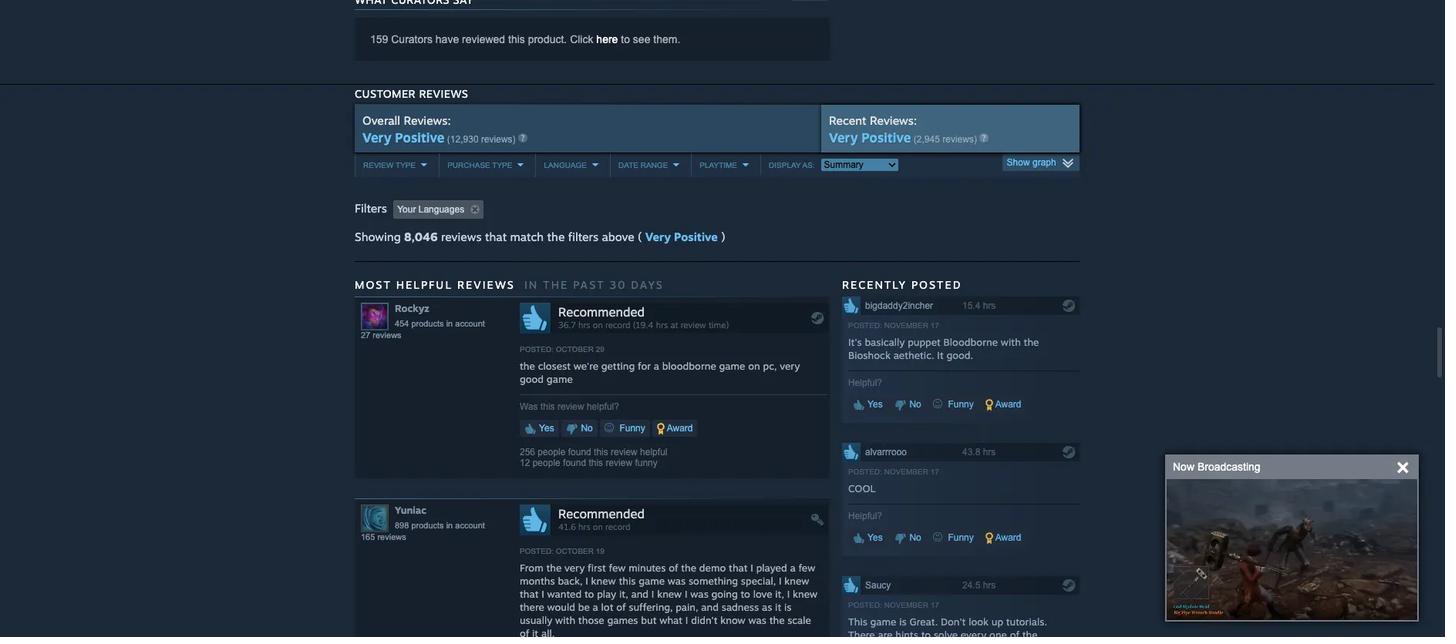 Task type: describe. For each thing, give the bounding box(es) containing it.
november for cool
[[885, 468, 929, 477]]

17 for it's basically puppet bloodborne with the bioshock aethetic. it good.
[[931, 321, 939, 330]]

getting
[[602, 360, 635, 372]]

sadness
[[722, 602, 759, 614]]

very for overall reviews:
[[363, 129, 392, 146]]

the left filters
[[547, 230, 565, 244]]

to inside posted: november 17 this game is great. don't look up tutorials. there are hints to solve every one of th
[[922, 629, 931, 638]]

recent
[[829, 113, 867, 128]]

reviews: for recent reviews:
[[870, 113, 917, 128]]

lot
[[601, 602, 614, 614]]

review
[[363, 161, 394, 169]]

to left see
[[621, 33, 630, 45]]

43.8
[[963, 447, 981, 458]]

record for recommended 36.7 hrs on record            (19.4 hrs at review time)
[[606, 320, 631, 331]]

very inside posted: october 19 from the very first few minutes of the demo that i played a few months back, i knew this game was something special, i knew that i wanted to play it, and i knew i was going to love it, i knew there would be a lot of suffering, pain, and sadness as it is usually with those games but what i didn't know was the scale of it all.
[[565, 562, 585, 575]]

now broadcasting link
[[1173, 460, 1261, 475]]

17 inside posted: november 17 this game is great. don't look up tutorials. there are hints to solve every one of th
[[931, 602, 939, 610]]

hrs right the 36.7
[[579, 320, 591, 331]]

was this review helpful?
[[520, 402, 619, 413]]

this right was
[[541, 402, 555, 413]]

as
[[762, 602, 773, 614]]

this left the "product."
[[508, 33, 525, 45]]

found right 256
[[563, 458, 586, 469]]

on for recommended 41.6 hrs on record
[[593, 522, 603, 533]]

to up sadness
[[741, 588, 751, 601]]

2 horizontal spatial a
[[790, 562, 796, 575]]

above
[[602, 230, 635, 244]]

posted: for cool
[[849, 468, 882, 477]]

it
[[938, 349, 944, 362]]

i up suffering,
[[652, 588, 655, 601]]

reviews up overall reviews: very positive (12,930 reviews)
[[419, 87, 468, 100]]

products for recommended 41.6 hrs on record
[[411, 521, 444, 531]]

30
[[610, 278, 627, 291]]

there
[[520, 602, 544, 614]]

type for purchase type
[[492, 161, 513, 169]]

helpful?
[[587, 402, 619, 413]]

1 horizontal spatial and
[[701, 602, 719, 614]]

256
[[520, 447, 535, 458]]

overall reviews: very positive (12,930 reviews)
[[363, 113, 516, 146]]

overall
[[363, 113, 400, 128]]

256 people found this review helpful 12 people found this review funny
[[520, 447, 668, 469]]

posted: october 29 the closest we're getting for a bloodborne game on pc, very good game
[[520, 345, 800, 386]]

165 reviews link
[[361, 533, 406, 542]]

reviews) for recent reviews:
[[943, 134, 977, 145]]

record for recommended 41.6 hrs on record
[[606, 522, 631, 533]]

29
[[596, 345, 605, 354]]

now broadcasting
[[1173, 461, 1261, 474]]

1 vertical spatial no link
[[562, 420, 598, 437]]

hints
[[896, 629, 919, 638]]

knew up play
[[591, 575, 616, 588]]

type for review type
[[396, 161, 416, 169]]

wanted
[[547, 588, 582, 601]]

i up pain,
[[685, 588, 688, 601]]

recent reviews: very positive (2,945 reviews)
[[829, 113, 977, 146]]

is inside posted: november 17 this game is great. don't look up tutorials. there are hints to solve every one of th
[[900, 616, 907, 629]]

purchase type
[[448, 161, 513, 169]]

award link for cool
[[981, 530, 1026, 547]]

back,
[[558, 575, 583, 588]]

the up back,
[[546, 562, 562, 575]]

time)
[[709, 320, 729, 331]]

be
[[578, 602, 590, 614]]

17 for cool
[[931, 468, 939, 477]]

yes for it's basically puppet bloodborne with the bioshock aethetic. it good.
[[866, 399, 883, 410]]

something
[[689, 575, 738, 588]]

159 curators have reviewed this product. click here to see them.
[[370, 33, 681, 45]]

award for it's basically puppet bloodborne with the bioshock aethetic. it good.
[[994, 399, 1022, 410]]

27
[[361, 331, 370, 340]]

puppet
[[908, 336, 941, 348]]

showing 8,046 reviews that match the filters above ( very positive )
[[355, 230, 726, 244]]

award for cool
[[994, 533, 1022, 544]]

15.4
[[963, 301, 981, 311]]

1 vertical spatial award link
[[653, 420, 698, 437]]

bioshock
[[849, 349, 891, 362]]

posted: for the
[[520, 345, 554, 354]]

scale
[[788, 615, 811, 627]]

are
[[878, 629, 893, 638]]

filters
[[355, 201, 387, 216]]

i down the first
[[586, 575, 588, 588]]

helpful
[[640, 447, 668, 458]]

1 vertical spatial funny link
[[600, 420, 650, 437]]

range
[[641, 161, 668, 169]]

i down played
[[779, 575, 782, 588]]

0 horizontal spatial was
[[668, 575, 686, 588]]

with inside posted: october 19 from the very first few minutes of the demo that i played a few months back, i knew this game was something special, i knew that i wanted to play it, and i knew i was going to love it, i knew there would be a lot of suffering, pain, and sadness as it is usually with those games but what i didn't know was the scale of it all.
[[556, 615, 576, 627]]

hrs left at
[[656, 320, 668, 331]]

reviews inside "rockyz 454 products in account 27 reviews"
[[373, 331, 402, 340]]

language
[[544, 161, 587, 169]]

review type
[[363, 161, 416, 169]]

products for recommended 36.7 hrs on record            (19.4 hrs at review time)
[[411, 319, 444, 328]]

a inside posted: october 29 the closest we're getting for a bloodborne game on pc, very good game
[[654, 360, 660, 372]]

people right '12'
[[533, 458, 561, 469]]

bloodborne
[[944, 336, 998, 348]]

reviewed
[[462, 33, 505, 45]]

0 vertical spatial it
[[775, 602, 782, 614]]

account for recommended 36.7 hrs on record            (19.4 hrs at review time)
[[455, 319, 485, 328]]

)
[[721, 230, 726, 244]]

recommended 41.6 hrs on record
[[559, 507, 645, 533]]

showing
[[355, 230, 401, 244]]

(2,945
[[914, 134, 940, 145]]

aethetic.
[[894, 349, 935, 362]]

in for recommended 41.6 hrs on record
[[446, 521, 453, 531]]

1 vertical spatial was
[[691, 588, 709, 601]]

special,
[[741, 575, 776, 588]]

reviews
[[457, 278, 515, 291]]

november for it's basically puppet bloodborne with the bioshock aethetic. it good.
[[885, 321, 929, 330]]

2 vertical spatial that
[[520, 588, 539, 601]]

found down was this review helpful?
[[568, 447, 592, 458]]

yuniac link
[[395, 504, 427, 517]]

i down pain,
[[686, 615, 688, 627]]

what
[[660, 615, 683, 627]]

reviews inside "yuniac 898 products in account 165 reviews"
[[378, 533, 406, 542]]

knew up the "scale"
[[793, 588, 818, 601]]

pc,
[[763, 360, 777, 372]]

helpful
[[396, 278, 453, 291]]

would
[[547, 602, 575, 614]]

usually
[[520, 615, 553, 627]]

up
[[992, 616, 1004, 629]]

1 it, from the left
[[619, 588, 628, 601]]

recommended 36.7 hrs on record            (19.4 hrs at review time)
[[559, 305, 729, 331]]

of right minutes
[[669, 562, 678, 575]]

look
[[969, 616, 989, 629]]

show
[[1007, 157, 1030, 168]]

months
[[520, 575, 555, 588]]

24.5
[[963, 581, 981, 591]]

games
[[607, 615, 638, 627]]

on for recommended 36.7 hrs on record            (19.4 hrs at review time)
[[593, 320, 603, 331]]

past
[[573, 278, 605, 291]]

from
[[520, 562, 544, 575]]

don't
[[941, 616, 966, 629]]

(
[[638, 230, 642, 244]]

2 horizontal spatial that
[[729, 562, 748, 575]]

1 vertical spatial funny
[[617, 423, 646, 434]]

at
[[671, 320, 678, 331]]

very for recent reviews:
[[829, 129, 858, 146]]

the inside the 'posted: november 17 it's basically puppet bloodborne with the bioshock aethetic. it good.'
[[1024, 336, 1039, 348]]

basically
[[865, 336, 905, 348]]

knew up pain,
[[657, 588, 682, 601]]

hrs right 15.4
[[983, 301, 996, 311]]

date
[[619, 161, 639, 169]]

good.
[[947, 349, 974, 362]]

i right love
[[787, 588, 790, 601]]

36.7
[[559, 320, 576, 331]]

to up be
[[585, 588, 594, 601]]

most helpful reviews in the past 30 days
[[355, 278, 664, 291]]

this left funny
[[589, 458, 603, 469]]

game inside posted: november 17 this game is great. don't look up tutorials. there are hints to solve every one of th
[[871, 616, 897, 629]]

recently
[[842, 278, 907, 291]]

people right 256
[[538, 447, 566, 458]]

your
[[397, 204, 416, 215]]

is inside posted: october 19 from the very first few minutes of the demo that i played a few months back, i knew this game was something special, i knew that i wanted to play it, and i knew i was going to love it, i knew there would be a lot of suffering, pain, and sadness as it is usually with those games but what i didn't know was the scale of it all.
[[785, 602, 792, 614]]

love
[[753, 588, 773, 601]]



Task type: vqa. For each thing, say whether or not it's contained in the screenshot.
middle No
yes



Task type: locate. For each thing, give the bounding box(es) containing it.
1 recommended from the top
[[559, 305, 645, 320]]

november up great. at right
[[885, 602, 929, 610]]

posted: for from
[[520, 548, 554, 556]]

1 vertical spatial helpful?
[[849, 511, 883, 522]]

0 vertical spatial was
[[668, 575, 686, 588]]

2 recommended from the top
[[559, 507, 645, 522]]

reviews
[[419, 87, 468, 100], [441, 230, 482, 244], [373, 331, 402, 340], [378, 533, 406, 542]]

no for it's
[[907, 399, 922, 410]]

no down aethetic.
[[907, 399, 922, 410]]

2 type from the left
[[492, 161, 513, 169]]

2 vertical spatial on
[[593, 522, 603, 533]]

products
[[411, 319, 444, 328], [411, 521, 444, 531]]

a
[[654, 360, 660, 372], [790, 562, 796, 575], [593, 602, 599, 614]]

helpful? down bioshock
[[849, 378, 883, 389]]

on up 29
[[593, 320, 603, 331]]

know
[[721, 615, 746, 627]]

1 type from the left
[[396, 161, 416, 169]]

8,046
[[404, 230, 438, 244]]

was
[[668, 575, 686, 588], [691, 588, 709, 601], [749, 615, 767, 627]]

1 reviews: from the left
[[404, 113, 451, 128]]

october
[[556, 345, 594, 354], [556, 548, 594, 556]]

reviews down languages
[[441, 230, 482, 244]]

people
[[538, 447, 566, 458], [533, 458, 561, 469]]

date range
[[619, 161, 668, 169]]

1 vertical spatial yes
[[537, 423, 554, 434]]

game up are
[[871, 616, 897, 629]]

1 horizontal spatial very
[[780, 360, 800, 372]]

record up the first
[[606, 522, 631, 533]]

very inside recent reviews: very positive (2,945 reviews)
[[829, 129, 858, 146]]

0 vertical spatial helpful?
[[849, 378, 883, 389]]

1 horizontal spatial a
[[654, 360, 660, 372]]

1 horizontal spatial positive
[[674, 230, 718, 244]]

(19.4
[[633, 320, 654, 331]]

is up hints
[[900, 616, 907, 629]]

positive for overall
[[395, 129, 445, 146]]

0 vertical spatial award link
[[981, 396, 1026, 413]]

november inside posted: november 17 cool
[[885, 468, 929, 477]]

positive inside overall reviews: very positive (12,930 reviews)
[[395, 129, 445, 146]]

2 horizontal spatial positive
[[862, 129, 911, 146]]

is up the "scale"
[[785, 602, 792, 614]]

2 vertical spatial november
[[885, 602, 929, 610]]

funny for it's basically puppet bloodborne with the bioshock aethetic. it good.
[[946, 399, 974, 410]]

2 november from the top
[[885, 468, 929, 477]]

award up helpful at left
[[665, 423, 693, 434]]

type
[[396, 161, 416, 169], [492, 161, 513, 169]]

very
[[780, 360, 800, 372], [565, 562, 585, 575]]

review left funny
[[606, 458, 633, 469]]

1 horizontal spatial reviews)
[[943, 134, 977, 145]]

funny up 24.5
[[946, 533, 974, 544]]

1 november from the top
[[885, 321, 929, 330]]

few right played
[[799, 562, 816, 575]]

2 vertical spatial 17
[[931, 602, 939, 610]]

posted: inside posted: november 17 this game is great. don't look up tutorials. there are hints to solve every one of th
[[849, 602, 882, 610]]

1 horizontal spatial very
[[646, 230, 671, 244]]

october up we're
[[556, 345, 594, 354]]

with
[[1001, 336, 1021, 348], [556, 615, 576, 627]]

yes for cool
[[866, 533, 883, 544]]

good
[[520, 373, 544, 386]]

454 products in account link
[[395, 319, 485, 328]]

posted: for this
[[849, 602, 882, 610]]

account for recommended 41.6 hrs on record
[[455, 521, 485, 531]]

helpful? for cool
[[849, 511, 883, 522]]

knew
[[591, 575, 616, 588], [785, 575, 810, 588], [657, 588, 682, 601], [793, 588, 818, 601]]

award
[[994, 399, 1022, 410], [665, 423, 693, 434], [994, 533, 1022, 544]]

the down as
[[770, 615, 785, 627]]

2 vertical spatial funny link
[[929, 530, 979, 547]]

very inside posted: october 29 the closest we're getting for a bloodborne game on pc, very good game
[[780, 360, 800, 372]]

1 horizontal spatial it,
[[776, 588, 785, 601]]

0 vertical spatial with
[[1001, 336, 1021, 348]]

1 vertical spatial on
[[748, 360, 760, 372]]

0 vertical spatial is
[[785, 602, 792, 614]]

2 reviews: from the left
[[870, 113, 917, 128]]

yuniac 898 products in account 165 reviews
[[361, 504, 485, 542]]

we're
[[574, 360, 599, 372]]

alvarrrooo
[[866, 447, 907, 458]]

yes link down bioshock
[[849, 396, 888, 413]]

this down helpful?
[[594, 447, 608, 458]]

posted: up it's
[[849, 321, 882, 330]]

898 products in account link
[[395, 521, 485, 531]]

2 horizontal spatial was
[[749, 615, 767, 627]]

reviews) inside recent reviews: very positive (2,945 reviews)
[[943, 134, 977, 145]]

0 vertical spatial record
[[606, 320, 631, 331]]

a right played
[[790, 562, 796, 575]]

very down recent
[[829, 129, 858, 146]]

17
[[931, 321, 939, 330], [931, 468, 939, 477], [931, 602, 939, 610]]

knew down played
[[785, 575, 810, 588]]

0 vertical spatial very
[[780, 360, 800, 372]]

funny link for cool
[[929, 530, 979, 547]]

1 horizontal spatial that
[[520, 588, 539, 601]]

broadcasting
[[1198, 461, 1261, 474]]

on inside posted: october 29 the closest we're getting for a bloodborne game on pc, very good game
[[748, 360, 760, 372]]

1 vertical spatial 17
[[931, 468, 939, 477]]

didn't
[[691, 615, 718, 627]]

yes link for it's basically puppet bloodborne with the bioshock aethetic. it good.
[[849, 396, 888, 413]]

0 vertical spatial that
[[485, 230, 507, 244]]

0 horizontal spatial very
[[363, 129, 392, 146]]

the inside posted: october 29 the closest we're getting for a bloodborne game on pc, very good game
[[520, 360, 535, 372]]

in right 898
[[446, 521, 453, 531]]

no for cool
[[907, 533, 922, 544]]

account right 898
[[455, 521, 485, 531]]

of up games
[[617, 602, 626, 614]]

very down overall
[[363, 129, 392, 146]]

click
[[570, 33, 594, 45]]

the right in
[[543, 278, 569, 291]]

october inside posted: october 29 the closest we're getting for a bloodborne game on pc, very good game
[[556, 345, 594, 354]]

that left match
[[485, 230, 507, 244]]

1 account from the top
[[455, 319, 485, 328]]

in
[[446, 319, 453, 328], [446, 521, 453, 531]]

1 vertical spatial products
[[411, 521, 444, 531]]

that up special,
[[729, 562, 748, 575]]

is
[[785, 602, 792, 614], [900, 616, 907, 629]]

in inside "rockyz 454 products in account 27 reviews"
[[446, 319, 453, 328]]

0 horizontal spatial reviews)
[[481, 134, 516, 145]]

1 helpful? from the top
[[849, 378, 883, 389]]

funny link down the good.
[[929, 396, 979, 413]]

recommended inside "recommended 36.7 hrs on record            (19.4 hrs at review time)"
[[559, 305, 645, 320]]

0 vertical spatial funny
[[946, 399, 974, 410]]

in
[[525, 278, 539, 291]]

2 in from the top
[[446, 521, 453, 531]]

2 account from the top
[[455, 521, 485, 531]]

products inside "rockyz 454 products in account 27 reviews"
[[411, 319, 444, 328]]

2 few from the left
[[799, 562, 816, 575]]

record inside recommended 41.6 hrs on record
[[606, 522, 631, 533]]

0 vertical spatial products
[[411, 319, 444, 328]]

of
[[669, 562, 678, 575], [617, 602, 626, 614], [520, 628, 529, 638], [1010, 629, 1020, 638]]

2 vertical spatial award
[[994, 533, 1022, 544]]

helpful? down the cool
[[849, 511, 883, 522]]

1 vertical spatial in
[[446, 521, 453, 531]]

products inside "yuniac 898 products in account 165 reviews"
[[411, 521, 444, 531]]

hrs inside recommended 41.6 hrs on record
[[579, 522, 591, 533]]

2 vertical spatial yes
[[866, 533, 883, 544]]

0 vertical spatial no
[[907, 399, 922, 410]]

few right the first
[[609, 562, 626, 575]]

2 vertical spatial no
[[907, 533, 922, 544]]

demo
[[700, 562, 726, 575]]

it down usually
[[532, 628, 539, 638]]

review left helpful?
[[558, 402, 584, 413]]

i down months
[[542, 588, 545, 601]]

game left pc,
[[719, 360, 746, 372]]

funny link for it's basically puppet bloodborne with the bioshock aethetic. it good.
[[929, 396, 979, 413]]

very inside overall reviews: very positive (12,930 reviews)
[[363, 129, 392, 146]]

funny up helpful at left
[[617, 423, 646, 434]]

2 17 from the top
[[931, 468, 939, 477]]

record left (19.4
[[606, 320, 631, 331]]

reviews)
[[481, 134, 516, 145], [943, 134, 977, 145]]

the right bloodborne
[[1024, 336, 1039, 348]]

1 horizontal spatial reviews:
[[870, 113, 917, 128]]

17 inside the 'posted: november 17 it's basically puppet bloodborne with the bioshock aethetic. it good.'
[[931, 321, 939, 330]]

2 vertical spatial yes link
[[849, 530, 888, 547]]

1 vertical spatial a
[[790, 562, 796, 575]]

reviews: inside overall reviews: very positive (12,930 reviews)
[[404, 113, 451, 128]]

0 vertical spatial and
[[631, 588, 649, 601]]

hrs right 43.8
[[983, 447, 996, 458]]

0 vertical spatial on
[[593, 320, 603, 331]]

award link for it's basically puppet bloodborne with the bioshock aethetic. it good.
[[981, 396, 1026, 413]]

1 horizontal spatial was
[[691, 588, 709, 601]]

with inside the 'posted: november 17 it's basically puppet bloodborne with the bioshock aethetic. it good.'
[[1001, 336, 1021, 348]]

to
[[621, 33, 630, 45], [585, 588, 594, 601], [741, 588, 751, 601], [922, 629, 931, 638]]

customer
[[355, 87, 416, 100]]

3 november from the top
[[885, 602, 929, 610]]

helpful? for it's basically puppet bloodborne with the bioshock aethetic. it good.
[[849, 378, 883, 389]]

award up "43.8 hrs"
[[994, 399, 1022, 410]]

1 vertical spatial october
[[556, 548, 594, 556]]

october for we're
[[556, 345, 594, 354]]

with down would
[[556, 615, 576, 627]]

2 it, from the left
[[776, 588, 785, 601]]

positive up review type
[[395, 129, 445, 146]]

rockyz link
[[395, 302, 429, 315]]

1 horizontal spatial with
[[1001, 336, 1021, 348]]

very right the (
[[646, 230, 671, 244]]

that up there
[[520, 588, 539, 601]]

no link down aethetic.
[[890, 396, 926, 413]]

on up 19
[[593, 522, 603, 533]]

no link for cool
[[890, 530, 926, 547]]

yes
[[866, 399, 883, 410], [537, 423, 554, 434], [866, 533, 883, 544]]

0 horizontal spatial it,
[[619, 588, 628, 601]]

this inside posted: october 19 from the very first few minutes of the demo that i played a few months back, i knew this game was something special, i knew that i wanted to play it, and i knew i was going to love it, i knew there would be a lot of suffering, pain, and sadness as it is usually with those games but what i didn't know was the scale of it all.
[[619, 575, 636, 588]]

recommended down past
[[559, 305, 645, 320]]

0 vertical spatial yes link
[[849, 396, 888, 413]]

posted: up the cool
[[849, 468, 882, 477]]

account inside "rockyz 454 products in account 27 reviews"
[[455, 319, 485, 328]]

reviews) right "(2,945" in the right top of the page
[[943, 134, 977, 145]]

october left 19
[[556, 548, 594, 556]]

review inside "recommended 36.7 hrs on record            (19.4 hrs at review time)"
[[681, 320, 706, 331]]

2 october from the top
[[556, 548, 594, 556]]

0 vertical spatial yes
[[866, 399, 883, 410]]

2 vertical spatial a
[[593, 602, 599, 614]]

no link for it's
[[890, 396, 926, 413]]

1 vertical spatial very
[[565, 562, 585, 575]]

yes up alvarrrooo
[[866, 399, 883, 410]]

1 horizontal spatial is
[[900, 616, 907, 629]]

1 vertical spatial no
[[579, 423, 593, 434]]

2 reviews) from the left
[[943, 134, 977, 145]]

game inside posted: october 19 from the very first few minutes of the demo that i played a few months back, i knew this game was something special, i knew that i wanted to play it, and i knew i was going to love it, i knew there would be a lot of suffering, pain, and sadness as it is usually with those games but what i didn't know was the scale of it all.
[[639, 575, 665, 588]]

played
[[757, 562, 787, 575]]

recommended for recommended 41.6 hrs on record
[[559, 507, 645, 522]]

3 17 from the top
[[931, 602, 939, 610]]

recently posted
[[842, 278, 962, 291]]

no down was this review helpful?
[[579, 423, 593, 434]]

game down minutes
[[639, 575, 665, 588]]

cool
[[849, 483, 876, 495]]

1 vertical spatial recommended
[[559, 507, 645, 522]]

review left helpful at left
[[611, 447, 638, 458]]

posted
[[912, 278, 962, 291]]

a right 'for'
[[654, 360, 660, 372]]

account down reviews on the top of page
[[455, 319, 485, 328]]

of inside posted: november 17 this game is great. don't look up tutorials. there are hints to solve every one of th
[[1010, 629, 1020, 638]]

0 horizontal spatial with
[[556, 615, 576, 627]]

0 vertical spatial november
[[885, 321, 929, 330]]

in inside "yuniac 898 products in account 165 reviews"
[[446, 521, 453, 531]]

with right bloodborne
[[1001, 336, 1021, 348]]

1 17 from the top
[[931, 321, 939, 330]]

2 helpful? from the top
[[849, 511, 883, 522]]

recommended up 19
[[559, 507, 645, 522]]

funny link
[[929, 396, 979, 413], [600, 420, 650, 437], [929, 530, 979, 547]]

2 horizontal spatial very
[[829, 129, 858, 146]]

posted: for it's
[[849, 321, 882, 330]]

0 horizontal spatial it
[[532, 628, 539, 638]]

no link up saucy
[[890, 530, 926, 547]]

1 horizontal spatial type
[[492, 161, 513, 169]]

yes link for cool
[[849, 530, 888, 547]]

posted:
[[849, 321, 882, 330], [520, 345, 554, 354], [849, 468, 882, 477], [520, 548, 554, 556], [849, 602, 882, 610]]

curators
[[391, 33, 433, 45]]

yes down was
[[537, 423, 554, 434]]

positive inside recent reviews: very positive (2,945 reviews)
[[862, 129, 911, 146]]

yes link down was
[[520, 420, 559, 437]]

1 vertical spatial that
[[729, 562, 748, 575]]

0 horizontal spatial that
[[485, 230, 507, 244]]

1 vertical spatial account
[[455, 521, 485, 531]]

1 vertical spatial yes link
[[520, 420, 559, 437]]

0 horizontal spatial is
[[785, 602, 792, 614]]

award link up 24.5 hrs at the bottom right of the page
[[981, 530, 1026, 547]]

159
[[370, 33, 388, 45]]

display as:
[[769, 161, 817, 169]]

suffering,
[[629, 602, 673, 614]]

2 vertical spatial was
[[749, 615, 767, 627]]

1 vertical spatial november
[[885, 468, 929, 477]]

here
[[597, 33, 618, 45]]

24.5 hrs
[[963, 581, 996, 591]]

award link up "43.8 hrs"
[[981, 396, 1026, 413]]

and up didn't
[[701, 602, 719, 614]]

1 in from the top
[[446, 319, 453, 328]]

reviews) inside overall reviews: very positive (12,930 reviews)
[[481, 134, 516, 145]]

review right at
[[681, 320, 706, 331]]

october inside posted: october 19 from the very first few minutes of the demo that i played a few months back, i knew this game was something special, i knew that i wanted to play it, and i knew i was going to love it, i knew there would be a lot of suffering, pain, and sadness as it is usually with those games but what i didn't know was the scale of it all.
[[556, 548, 594, 556]]

0 vertical spatial october
[[556, 345, 594, 354]]

0 vertical spatial award
[[994, 399, 1022, 410]]

positive left ")"
[[674, 230, 718, 244]]

funny for cool
[[946, 533, 974, 544]]

minutes
[[629, 562, 666, 575]]

recommended for recommended 36.7 hrs on record            (19.4 hrs at review time)
[[559, 305, 645, 320]]

posted: inside the 'posted: november 17 it's basically puppet bloodborne with the bioshock aethetic. it good.'
[[849, 321, 882, 330]]

0 horizontal spatial a
[[593, 602, 599, 614]]

17 inside posted: november 17 cool
[[931, 468, 939, 477]]

on inside recommended 41.6 hrs on record
[[593, 522, 603, 533]]

yes link
[[849, 396, 888, 413], [520, 420, 559, 437], [849, 530, 888, 547]]

yes link up saucy
[[849, 530, 888, 547]]

1 vertical spatial is
[[900, 616, 907, 629]]

filters
[[568, 230, 599, 244]]

of down usually
[[520, 628, 529, 638]]

in down helpful
[[446, 319, 453, 328]]

reviews: inside recent reviews: very positive (2,945 reviews)
[[870, 113, 917, 128]]

2 record from the top
[[606, 522, 631, 533]]

as:
[[803, 161, 815, 169]]

0 vertical spatial no link
[[890, 396, 926, 413]]

posted: inside posted: october 19 from the very first few minutes of the demo that i played a few months back, i knew this game was something special, i knew that i wanted to play it, and i knew i was going to love it, i knew there would be a lot of suffering, pain, and sadness as it is usually with those games but what i didn't know was the scale of it all.
[[520, 548, 554, 556]]

1 horizontal spatial it
[[775, 602, 782, 614]]

the left demo
[[681, 562, 697, 575]]

1 horizontal spatial few
[[799, 562, 816, 575]]

november inside the 'posted: november 17 it's basically puppet bloodborne with the bioshock aethetic. it good.'
[[885, 321, 929, 330]]

1 products from the top
[[411, 319, 444, 328]]

posted: up from
[[520, 548, 554, 556]]

reviews down 454
[[373, 331, 402, 340]]

yuniac
[[395, 504, 427, 517]]

it right as
[[775, 602, 782, 614]]

0 vertical spatial a
[[654, 360, 660, 372]]

solve
[[934, 629, 958, 638]]

show graph
[[1007, 157, 1057, 168]]

award link up helpful at left
[[653, 420, 698, 437]]

display
[[769, 161, 801, 169]]

posted: up this
[[849, 602, 882, 610]]

1 few from the left
[[609, 562, 626, 575]]

no link down was this review helpful?
[[562, 420, 598, 437]]

0 vertical spatial 17
[[931, 321, 939, 330]]

game down the closest
[[547, 373, 573, 386]]

2 products from the top
[[411, 521, 444, 531]]

playtime
[[700, 161, 738, 169]]

i up special,
[[751, 562, 754, 575]]

1 vertical spatial award
[[665, 423, 693, 434]]

account inside "yuniac 898 products in account 165 reviews"
[[455, 521, 485, 531]]

hrs right 24.5
[[983, 581, 996, 591]]

in for recommended 36.7 hrs on record            (19.4 hrs at review time)
[[446, 319, 453, 328]]

2 vertical spatial funny
[[946, 533, 974, 544]]

no down posted: november 17 cool
[[907, 533, 922, 544]]

0 vertical spatial in
[[446, 319, 453, 328]]

0 horizontal spatial positive
[[395, 129, 445, 146]]

was
[[520, 402, 538, 413]]

on inside "recommended 36.7 hrs on record            (19.4 hrs at review time)"
[[593, 320, 603, 331]]

most
[[355, 278, 392, 291]]

2 vertical spatial award link
[[981, 530, 1026, 547]]

match
[[510, 230, 544, 244]]

record inside "recommended 36.7 hrs on record            (19.4 hrs at review time)"
[[606, 320, 631, 331]]

1 vertical spatial and
[[701, 602, 719, 614]]

0 horizontal spatial very
[[565, 562, 585, 575]]

0 horizontal spatial type
[[396, 161, 416, 169]]

posted: up the closest
[[520, 345, 554, 354]]

1 reviews) from the left
[[481, 134, 516, 145]]

type right 'purchase' on the left top of the page
[[492, 161, 513, 169]]

products down yuniac
[[411, 521, 444, 531]]

reviews:
[[404, 113, 451, 128], [870, 113, 917, 128]]

0 vertical spatial recommended
[[559, 305, 645, 320]]

posted: october 19 from the very first few minutes of the demo that i played a few months back, i knew this game was something special, i knew that i wanted to play it, and i knew i was going to love it, i knew there would be a lot of suffering, pain, and sadness as it is usually with those games but what i didn't know was the scale of it all.
[[520, 548, 818, 638]]

reviews: for overall reviews:
[[404, 113, 451, 128]]

0 horizontal spatial and
[[631, 588, 649, 601]]

i
[[751, 562, 754, 575], [586, 575, 588, 588], [779, 575, 782, 588], [542, 588, 545, 601], [652, 588, 655, 601], [685, 588, 688, 601], [787, 588, 790, 601], [686, 615, 688, 627]]

customer reviews
[[355, 87, 468, 100]]

1 vertical spatial record
[[606, 522, 631, 533]]

positive for recent
[[862, 129, 911, 146]]

0 vertical spatial funny link
[[929, 396, 979, 413]]

and up suffering,
[[631, 588, 649, 601]]

1 october from the top
[[556, 345, 594, 354]]

1 vertical spatial it
[[532, 628, 539, 638]]

november inside posted: november 17 this game is great. don't look up tutorials. there are hints to solve every one of th
[[885, 602, 929, 610]]

0 vertical spatial account
[[455, 319, 485, 328]]

posted: inside posted: november 17 cool
[[849, 468, 882, 477]]

and
[[631, 588, 649, 601], [701, 602, 719, 614]]

reviews) for overall reviews:
[[481, 134, 516, 145]]

of right one in the right bottom of the page
[[1010, 629, 1020, 638]]

november down bigdaddy2incher
[[885, 321, 929, 330]]

product.
[[528, 33, 567, 45]]

2 vertical spatial no link
[[890, 530, 926, 547]]

every
[[961, 629, 987, 638]]

454
[[395, 319, 409, 328]]

tutorials.
[[1007, 616, 1048, 629]]

type right the review
[[396, 161, 416, 169]]

0 horizontal spatial few
[[609, 562, 626, 575]]

on left pc,
[[748, 360, 760, 372]]

october for very
[[556, 548, 594, 556]]

purchase
[[448, 161, 490, 169]]

1 record from the top
[[606, 320, 631, 331]]

review
[[681, 320, 706, 331], [558, 402, 584, 413], [611, 447, 638, 458], [606, 458, 633, 469]]

few
[[609, 562, 626, 575], [799, 562, 816, 575]]

it, right play
[[619, 588, 628, 601]]

0 horizontal spatial reviews:
[[404, 113, 451, 128]]

posted: inside posted: october 29 the closest we're getting for a bloodborne game on pc, very good game
[[520, 345, 554, 354]]

a right be
[[593, 602, 599, 614]]



